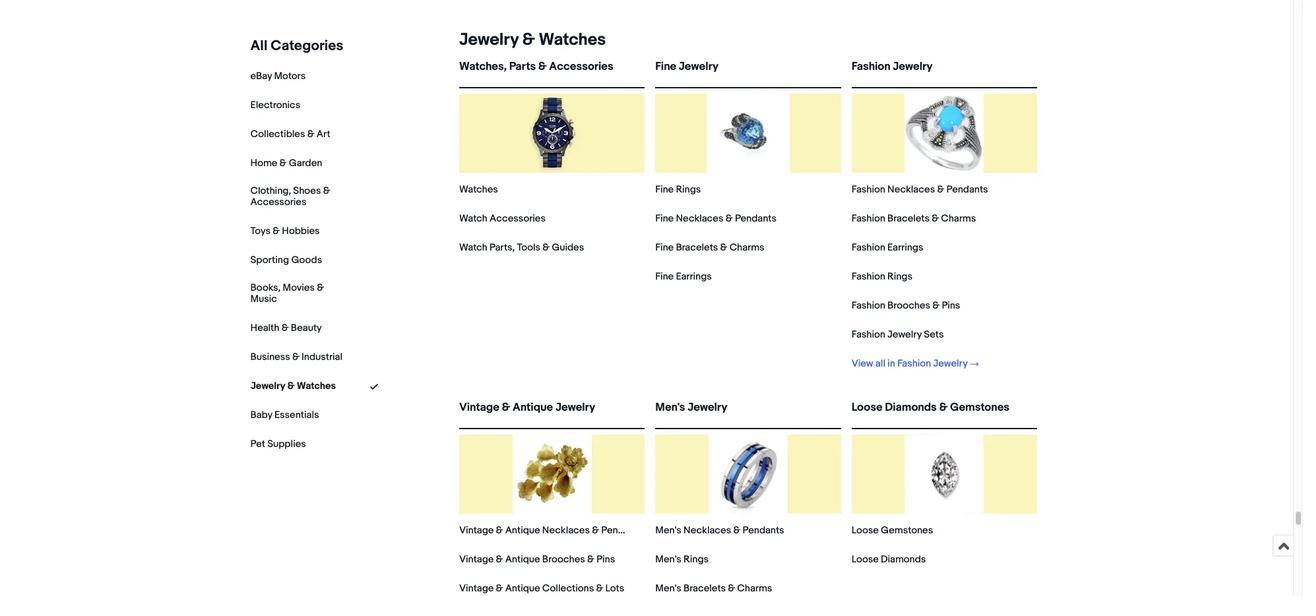 Task type: locate. For each thing, give the bounding box(es) containing it.
fine jewelry
[[656, 60, 719, 73]]

2 horizontal spatial accessories
[[549, 60, 614, 73]]

0 horizontal spatial pins
[[597, 554, 615, 566]]

0 vertical spatial rings
[[676, 184, 701, 196]]

2 loose from the top
[[852, 525, 879, 537]]

0 horizontal spatial gemstones
[[881, 525, 934, 537]]

collectibles & art link
[[251, 128, 331, 141]]

watch for watch accessories
[[459, 213, 488, 225]]

charms
[[942, 213, 977, 225], [730, 242, 765, 254], [738, 583, 773, 595]]

2 vertical spatial loose
[[852, 554, 879, 566]]

necklaces up vintage & antique brooches & pins
[[543, 525, 590, 537]]

brooches up 'collections'
[[543, 554, 585, 566]]

pendants
[[947, 184, 989, 196], [735, 213, 777, 225], [602, 525, 643, 537], [743, 525, 785, 537]]

0 vertical spatial brooches
[[888, 300, 931, 312]]

4 fine from the top
[[656, 242, 674, 254]]

pins up the lots
[[597, 554, 615, 566]]

1 horizontal spatial watches
[[459, 184, 498, 196]]

rings up fine necklaces & pendants
[[676, 184, 701, 196]]

accessories inside clothing, shoes & accessories
[[251, 196, 307, 208]]

accessories for watches, parts & accessories
[[549, 60, 614, 73]]

motors
[[275, 70, 306, 83]]

brooches
[[888, 300, 931, 312], [543, 554, 585, 566]]

accessories up watch parts, tools & guides
[[490, 213, 546, 225]]

1 men's from the top
[[656, 401, 686, 415]]

health
[[251, 322, 280, 334]]

3 fine from the top
[[656, 213, 674, 225]]

pendants up fine bracelets & charms
[[735, 213, 777, 225]]

accessories right the parts
[[549, 60, 614, 73]]

books, movies & music link
[[251, 282, 343, 305]]

bracelets
[[888, 213, 930, 225], [676, 242, 718, 254], [684, 583, 726, 595]]

& inside books, movies & music
[[317, 282, 324, 294]]

0 vertical spatial pins
[[942, 300, 961, 312]]

0 vertical spatial jewelry & watches link
[[454, 30, 606, 50]]

loose
[[852, 401, 883, 415], [852, 525, 879, 537], [852, 554, 879, 566]]

fashion earrings
[[852, 242, 924, 254]]

books,
[[251, 282, 281, 294]]

fine earrings link
[[656, 271, 712, 283]]

home & garden link
[[251, 157, 323, 170]]

bracelets up fine earrings on the top right of the page
[[676, 242, 718, 254]]

fashion jewelry image
[[905, 94, 984, 173]]

2 vertical spatial rings
[[684, 554, 709, 566]]

fine for fine bracelets & charms
[[656, 242, 674, 254]]

fashion for fashion earrings
[[852, 242, 886, 254]]

rings up men's bracelets & charms
[[684, 554, 709, 566]]

fine necklaces & pendants
[[656, 213, 777, 225]]

1 horizontal spatial gemstones
[[951, 401, 1010, 415]]

men's for men's jewelry
[[656, 401, 686, 415]]

pendants up the lots
[[602, 525, 643, 537]]

watches
[[539, 30, 606, 50], [459, 184, 498, 196], [297, 380, 336, 393]]

men's for men's rings
[[656, 554, 682, 566]]

loose down the view at the bottom of page
[[852, 401, 883, 415]]

jewelry & watches up watches, parts & accessories
[[459, 30, 606, 50]]

loose diamonds link
[[852, 554, 926, 566]]

0 vertical spatial loose
[[852, 401, 883, 415]]

fine necklaces & pendants link
[[656, 213, 777, 225]]

rings up fashion brooches & pins
[[888, 271, 913, 283]]

jewelry & watches link up watches, parts & accessories
[[454, 30, 606, 50]]

1 horizontal spatial brooches
[[888, 300, 931, 312]]

accessories
[[549, 60, 614, 73], [251, 196, 307, 208], [490, 213, 546, 225]]

1 vertical spatial loose
[[852, 525, 879, 537]]

earrings down fine bracelets & charms link
[[676, 271, 712, 283]]

watch left "parts,"
[[459, 242, 488, 254]]

diamonds down view all in fashion jewelry
[[885, 401, 937, 415]]

watches down industrial
[[297, 380, 336, 393]]

1 vertical spatial watch
[[459, 242, 488, 254]]

1 horizontal spatial earrings
[[888, 242, 924, 254]]

1 vertical spatial brooches
[[543, 554, 585, 566]]

watches link
[[459, 184, 498, 196]]

3 loose from the top
[[852, 554, 879, 566]]

watch
[[459, 213, 488, 225], [459, 242, 488, 254]]

men's bracelets & charms
[[656, 583, 773, 595]]

0 horizontal spatial jewelry & watches link
[[251, 380, 336, 393]]

loose up loose diamonds
[[852, 525, 879, 537]]

& inside clothing, shoes & accessories
[[324, 185, 331, 197]]

vintage & antique jewelry
[[459, 401, 596, 415]]

necklaces up the men's rings
[[684, 525, 732, 537]]

1 vertical spatial rings
[[888, 271, 913, 283]]

watches up the watches, parts & accessories 'link'
[[539, 30, 606, 50]]

fine bracelets & charms link
[[656, 242, 765, 254]]

1 horizontal spatial accessories
[[490, 213, 546, 225]]

0 horizontal spatial earrings
[[676, 271, 712, 283]]

antique
[[513, 401, 553, 415], [505, 525, 540, 537], [505, 554, 540, 566], [505, 583, 540, 595]]

rings
[[676, 184, 701, 196], [888, 271, 913, 283], [684, 554, 709, 566]]

accessories up toys & hobbies link
[[251, 196, 307, 208]]

watch down watches "link"
[[459, 213, 488, 225]]

sporting
[[251, 254, 290, 267]]

brooches up fashion jewelry sets link
[[888, 300, 931, 312]]

0 vertical spatial diamonds
[[885, 401, 937, 415]]

supplies
[[268, 438, 307, 451]]

sporting goods link
[[251, 254, 323, 267]]

vintage for vintage & antique jewelry
[[459, 401, 500, 415]]

vintage & antique necklaces & pendants link
[[459, 525, 643, 537]]

necklaces up fashion bracelets & charms at the right
[[888, 184, 936, 196]]

2 vertical spatial bracelets
[[684, 583, 726, 595]]

vintage & antique brooches & pins
[[459, 554, 615, 566]]

fine for fine jewelry
[[656, 60, 677, 73]]

2 vertical spatial charms
[[738, 583, 773, 595]]

toys & hobbies link
[[251, 225, 320, 238]]

watches,
[[459, 60, 507, 73]]

2 vertical spatial watches
[[297, 380, 336, 393]]

earrings down fashion bracelets & charms at the right
[[888, 242, 924, 254]]

essentials
[[275, 409, 319, 422]]

3 vintage from the top
[[459, 554, 494, 566]]

0 vertical spatial watch
[[459, 213, 488, 225]]

1 vertical spatial charms
[[730, 242, 765, 254]]

baby essentials
[[251, 409, 319, 422]]

0 horizontal spatial jewelry & watches
[[251, 380, 336, 393]]

accessories for clothing, shoes & accessories
[[251, 196, 307, 208]]

clothing, shoes & accessories
[[251, 185, 331, 208]]

antique for necklaces
[[505, 525, 540, 537]]

jewelry & watches down business & industrial
[[251, 380, 336, 393]]

5 fine from the top
[[656, 271, 674, 283]]

men's
[[656, 401, 686, 415], [656, 525, 682, 537], [656, 554, 682, 566], [656, 583, 682, 595]]

loose down loose gemstones link
[[852, 554, 879, 566]]

men's rings link
[[656, 554, 709, 566]]

fine for fine earrings
[[656, 271, 674, 283]]

fashion for fashion necklaces & pendants
[[852, 184, 886, 196]]

necklaces for fashion
[[888, 184, 936, 196]]

jewelry & watches link
[[454, 30, 606, 50], [251, 380, 336, 393]]

diamonds down loose gemstones link
[[881, 554, 926, 566]]

2 horizontal spatial watches
[[539, 30, 606, 50]]

loose diamonds
[[852, 554, 926, 566]]

0 vertical spatial watches
[[539, 30, 606, 50]]

fine jewelry image
[[707, 94, 790, 173]]

1 vintage from the top
[[459, 401, 500, 415]]

home
[[251, 157, 278, 170]]

4 men's from the top
[[656, 583, 682, 595]]

1 vertical spatial bracelets
[[676, 242, 718, 254]]

charms for fine jewelry
[[730, 242, 765, 254]]

sets
[[924, 329, 944, 341]]

earrings
[[888, 242, 924, 254], [676, 271, 712, 283]]

0 horizontal spatial watches
[[297, 380, 336, 393]]

all
[[876, 358, 886, 370]]

1 watch from the top
[[459, 213, 488, 225]]

fashion earrings link
[[852, 242, 924, 254]]

jewelry
[[459, 30, 519, 50], [679, 60, 719, 73], [893, 60, 933, 73], [888, 329, 922, 341], [934, 358, 968, 370], [251, 380, 285, 393], [556, 401, 596, 415], [688, 401, 728, 415]]

&
[[523, 30, 535, 50], [539, 60, 547, 73], [308, 128, 315, 141], [280, 157, 287, 170], [938, 184, 945, 196], [324, 185, 331, 197], [726, 213, 733, 225], [932, 213, 939, 225], [273, 225, 280, 238], [543, 242, 550, 254], [721, 242, 728, 254], [317, 282, 324, 294], [933, 300, 940, 312], [282, 322, 289, 334], [293, 351, 300, 363], [287, 380, 295, 393], [502, 401, 510, 415], [940, 401, 948, 415], [496, 525, 503, 537], [592, 525, 599, 537], [734, 525, 741, 537], [496, 554, 503, 566], [588, 554, 595, 566], [496, 583, 503, 595], [596, 583, 604, 595], [728, 583, 735, 595]]

fashion bracelets & charms link
[[852, 213, 977, 225]]

bracelets down fashion necklaces & pendants link
[[888, 213, 930, 225]]

charms for men's jewelry
[[738, 583, 773, 595]]

clothing, shoes & accessories link
[[251, 185, 343, 208]]

fashion jewelry sets
[[852, 329, 944, 341]]

health & beauty
[[251, 322, 322, 334]]

0 vertical spatial jewelry & watches
[[459, 30, 606, 50]]

ebay
[[251, 70, 272, 83]]

home & garden
[[251, 157, 323, 170]]

bracelets down the men's rings
[[684, 583, 726, 595]]

watch accessories link
[[459, 213, 546, 225]]

rings for men's rings
[[684, 554, 709, 566]]

1 vertical spatial accessories
[[251, 196, 307, 208]]

1 vertical spatial watches
[[459, 184, 498, 196]]

bracelets for men's jewelry
[[684, 583, 726, 595]]

1 vertical spatial jewelry & watches link
[[251, 380, 336, 393]]

pendants up fashion bracelets & charms at the right
[[947, 184, 989, 196]]

tools
[[517, 242, 541, 254]]

pins
[[942, 300, 961, 312], [597, 554, 615, 566]]

earrings for fashion earrings
[[888, 242, 924, 254]]

art
[[317, 128, 331, 141]]

necklaces
[[888, 184, 936, 196], [676, 213, 724, 225], [543, 525, 590, 537], [684, 525, 732, 537]]

watches, parts & accessories image
[[513, 94, 592, 173]]

jewelry & watches link down business & industrial
[[251, 380, 336, 393]]

fine for fine rings
[[656, 184, 674, 196]]

fashion jewelry link
[[852, 60, 1038, 84]]

pendants down men's jewelry image
[[743, 525, 785, 537]]

pins up "sets"
[[942, 300, 961, 312]]

necklaces up fine bracelets & charms link
[[676, 213, 724, 225]]

watch for watch parts, tools & guides
[[459, 242, 488, 254]]

4 vintage from the top
[[459, 583, 494, 595]]

baby essentials link
[[251, 409, 319, 422]]

0 horizontal spatial accessories
[[251, 196, 307, 208]]

1 vertical spatial diamonds
[[881, 554, 926, 566]]

1 loose from the top
[[852, 401, 883, 415]]

2 vintage from the top
[[459, 525, 494, 537]]

vintage & antique jewelry link
[[459, 401, 645, 426]]

antique for jewelry
[[513, 401, 553, 415]]

fashion
[[852, 60, 891, 73], [852, 184, 886, 196], [852, 213, 886, 225], [852, 242, 886, 254], [852, 271, 886, 283], [852, 300, 886, 312], [852, 329, 886, 341], [898, 358, 932, 370]]

1 vertical spatial earrings
[[676, 271, 712, 283]]

hobbies
[[282, 225, 320, 238]]

watches, parts & accessories
[[459, 60, 614, 73]]

1 horizontal spatial jewelry & watches link
[[454, 30, 606, 50]]

vintage & antique brooches & pins link
[[459, 554, 615, 566]]

jewelry & watches
[[459, 30, 606, 50], [251, 380, 336, 393]]

fine jewelry link
[[656, 60, 841, 84]]

2 men's from the top
[[656, 525, 682, 537]]

3 men's from the top
[[656, 554, 682, 566]]

loose for loose gemstones
[[852, 525, 879, 537]]

parts
[[509, 60, 536, 73]]

2 fine from the top
[[656, 184, 674, 196]]

fine
[[656, 60, 677, 73], [656, 184, 674, 196], [656, 213, 674, 225], [656, 242, 674, 254], [656, 271, 674, 283]]

0 vertical spatial accessories
[[549, 60, 614, 73]]

1 fine from the top
[[656, 60, 677, 73]]

vintage for vintage & antique brooches & pins
[[459, 554, 494, 566]]

2 watch from the top
[[459, 242, 488, 254]]

watches up watch accessories link
[[459, 184, 498, 196]]

vintage & antique jewelry image
[[513, 435, 592, 514]]

view all in fashion jewelry link
[[852, 358, 979, 370]]

0 vertical spatial earrings
[[888, 242, 924, 254]]



Task type: describe. For each thing, give the bounding box(es) containing it.
pet supplies link
[[251, 438, 307, 451]]

vintage & antique necklaces & pendants
[[459, 525, 643, 537]]

antique for brooches
[[505, 554, 540, 566]]

loose gemstones
[[852, 525, 934, 537]]

ebay motors
[[251, 70, 306, 83]]

fashion for fashion brooches & pins
[[852, 300, 886, 312]]

toys & hobbies
[[251, 225, 320, 238]]

fine earrings
[[656, 271, 712, 283]]

0 vertical spatial gemstones
[[951, 401, 1010, 415]]

0 vertical spatial bracelets
[[888, 213, 930, 225]]

clothing,
[[251, 185, 291, 197]]

1 vertical spatial jewelry & watches
[[251, 380, 336, 393]]

all categories
[[251, 38, 344, 55]]

loose diamonds & gemstones link
[[852, 401, 1038, 426]]

watch parts, tools & guides link
[[459, 242, 584, 254]]

bracelets for fine jewelry
[[676, 242, 718, 254]]

men's rings
[[656, 554, 709, 566]]

books, movies & music
[[251, 282, 324, 305]]

all
[[251, 38, 268, 55]]

electronics link
[[251, 99, 301, 112]]

men's bracelets & charms link
[[656, 583, 773, 595]]

1 horizontal spatial pins
[[942, 300, 961, 312]]

in
[[888, 358, 896, 370]]

garden
[[289, 157, 323, 170]]

necklaces for men's
[[684, 525, 732, 537]]

1 vertical spatial pins
[[597, 554, 615, 566]]

loose diamonds & gemstones
[[852, 401, 1010, 415]]

0 vertical spatial charms
[[942, 213, 977, 225]]

watch accessories
[[459, 213, 546, 225]]

men's for men's bracelets & charms
[[656, 583, 682, 595]]

fine rings
[[656, 184, 701, 196]]

fashion brooches & pins link
[[852, 300, 961, 312]]

collectibles
[[251, 128, 306, 141]]

music
[[251, 293, 277, 305]]

parts,
[[490, 242, 515, 254]]

lots
[[606, 583, 625, 595]]

fashion for fashion jewelry sets
[[852, 329, 886, 341]]

guides
[[552, 242, 584, 254]]

men's jewelry
[[656, 401, 728, 415]]

fashion rings link
[[852, 271, 913, 283]]

toys
[[251, 225, 271, 238]]

fashion necklaces & pendants link
[[852, 184, 989, 196]]

vintage & antique collections & lots link
[[459, 583, 625, 595]]

loose for loose diamonds
[[852, 554, 879, 566]]

fashion for fashion jewelry
[[852, 60, 891, 73]]

business & industrial
[[251, 351, 343, 363]]

watch parts, tools & guides
[[459, 242, 584, 254]]

vintage for vintage & antique necklaces & pendants
[[459, 525, 494, 537]]

loose diamonds & gemstones image
[[905, 435, 984, 514]]

pendants for men's necklaces & pendants
[[743, 525, 785, 537]]

fashion rings
[[852, 271, 913, 283]]

diamonds for loose diamonds & gemstones
[[885, 401, 937, 415]]

diamonds for loose diamonds
[[881, 554, 926, 566]]

1 horizontal spatial jewelry & watches
[[459, 30, 606, 50]]

fashion bracelets & charms
[[852, 213, 977, 225]]

pendants for fashion necklaces & pendants
[[947, 184, 989, 196]]

pendants for fine necklaces & pendants
[[735, 213, 777, 225]]

fine for fine necklaces & pendants
[[656, 213, 674, 225]]

watches, parts & accessories link
[[459, 60, 645, 84]]

men's necklaces & pendants link
[[656, 525, 785, 537]]

fashion jewelry sets link
[[852, 329, 944, 341]]

0 horizontal spatial brooches
[[543, 554, 585, 566]]

view
[[852, 358, 874, 370]]

business & industrial link
[[251, 351, 343, 363]]

movies
[[283, 282, 315, 294]]

shoes
[[294, 185, 321, 197]]

fashion for fashion rings
[[852, 271, 886, 283]]

business
[[251, 351, 291, 363]]

antique for collections
[[505, 583, 540, 595]]

fine bracelets & charms
[[656, 242, 765, 254]]

view all in fashion jewelry
[[852, 358, 968, 370]]

goods
[[292, 254, 323, 267]]

fashion brooches & pins
[[852, 300, 961, 312]]

fashion necklaces & pendants
[[852, 184, 989, 196]]

vintage for vintage & antique collections & lots
[[459, 583, 494, 595]]

men's jewelry link
[[656, 401, 841, 426]]

fashion for fashion bracelets & charms
[[852, 213, 886, 225]]

industrial
[[302, 351, 343, 363]]

rings for fashion rings
[[888, 271, 913, 283]]

2 vertical spatial accessories
[[490, 213, 546, 225]]

collectibles & art
[[251, 128, 331, 141]]

sporting goods
[[251, 254, 323, 267]]

categories
[[271, 38, 344, 55]]

necklaces for fine
[[676, 213, 724, 225]]

beauty
[[291, 322, 322, 334]]

fine rings link
[[656, 184, 701, 196]]

health & beauty link
[[251, 322, 322, 334]]

men's for men's necklaces & pendants
[[656, 525, 682, 537]]

electronics
[[251, 99, 301, 112]]

rings for fine rings
[[676, 184, 701, 196]]

earrings for fine earrings
[[676, 271, 712, 283]]

1 vertical spatial gemstones
[[881, 525, 934, 537]]

fashion jewelry
[[852, 60, 933, 73]]

collections
[[543, 583, 594, 595]]

ebay motors link
[[251, 70, 306, 83]]

men's jewelry image
[[709, 435, 788, 514]]

loose for loose diamonds & gemstones
[[852, 401, 883, 415]]



Task type: vqa. For each thing, say whether or not it's contained in the screenshot.


